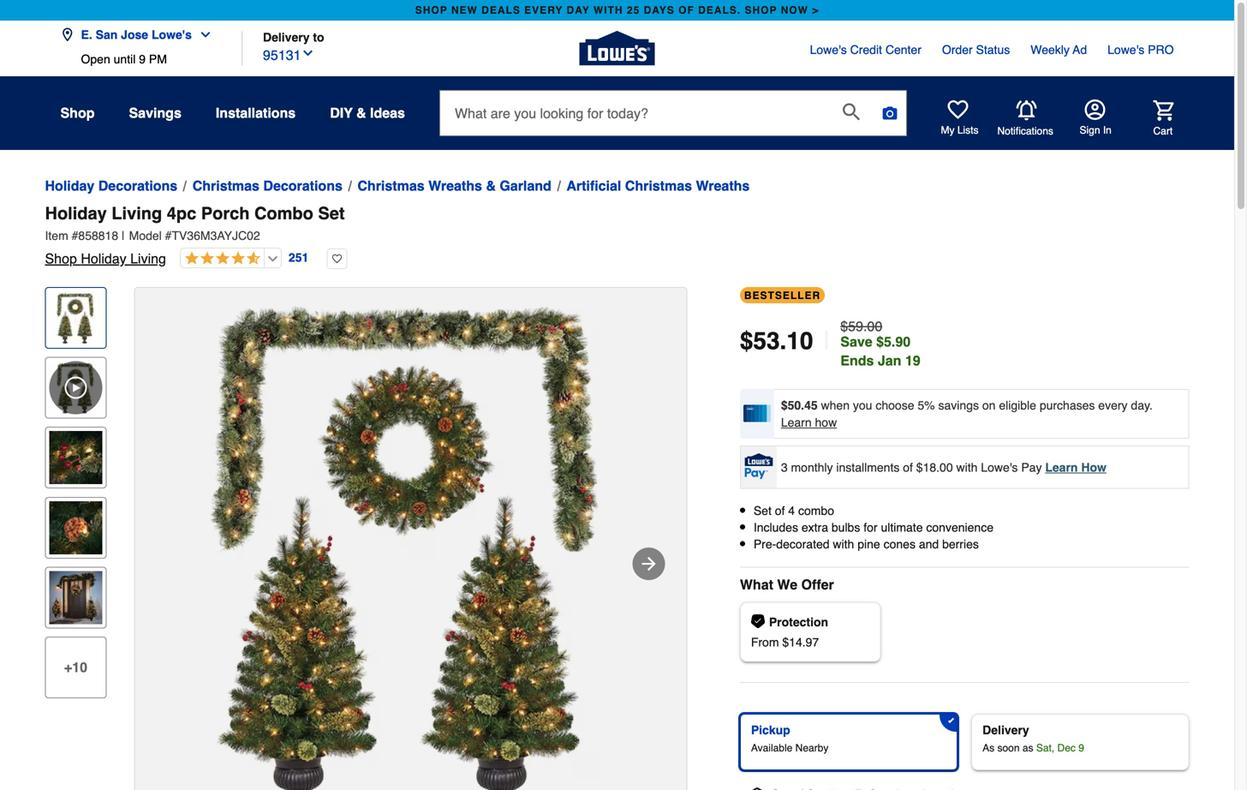 Task type: vqa. For each thing, say whether or not it's contained in the screenshot.
when at the right bottom of page
yes



Task type: locate. For each thing, give the bounding box(es) containing it.
on
[[983, 399, 996, 412]]

1 horizontal spatial chevron down image
[[301, 46, 315, 60]]

center
[[886, 43, 922, 57]]

with right $18.00
[[957, 460, 978, 474]]

what we offer
[[740, 577, 835, 592]]

christmas inside christmas wreaths & garland link
[[358, 178, 425, 194]]

shop down 'item'
[[45, 251, 77, 267]]

1 # from the left
[[72, 229, 78, 243]]

christmas down ideas
[[358, 178, 425, 194]]

san
[[96, 28, 118, 42]]

nearby
[[796, 742, 829, 754]]

bestseller
[[745, 290, 821, 302]]

arrow right image
[[639, 554, 659, 574]]

learn right pay
[[1046, 460, 1079, 474]]

we
[[778, 577, 798, 592]]

.
[[780, 327, 787, 355]]

5%
[[918, 399, 936, 412]]

location image
[[60, 28, 74, 42]]

ends
[[841, 353, 874, 369]]

19
[[906, 353, 921, 369]]

holiday living  #tv36m3ayjc02 - thumbnail3 image
[[49, 501, 102, 554]]

1 vertical spatial &
[[486, 178, 496, 194]]

1 shop from the left
[[415, 4, 448, 16]]

1 horizontal spatial with
[[957, 460, 978, 474]]

holiday inside holiday living 4pc porch combo set item # 858818 | model # tv36m3ayjc02
[[45, 204, 107, 223]]

lowe's up pm
[[152, 28, 192, 42]]

2 vertical spatial holiday
[[81, 251, 127, 267]]

delivery for to
[[263, 30, 310, 44]]

pickup image
[[751, 787, 764, 790]]

to
[[313, 30, 324, 44]]

0 vertical spatial shop
[[60, 105, 95, 121]]

2 # from the left
[[165, 229, 172, 243]]

delivery up soon
[[983, 723, 1030, 737]]

shop down the open on the left top of the page
[[60, 105, 95, 121]]

None search field
[[440, 90, 908, 150]]

extra
[[802, 521, 829, 534]]

heart outline image
[[327, 249, 347, 269]]

diy & ideas button
[[330, 98, 405, 129]]

2 christmas from the left
[[358, 178, 425, 194]]

sign
[[1080, 124, 1101, 136]]

1 horizontal spatial christmas
[[358, 178, 425, 194]]

set up heart outline 'icon'
[[318, 204, 345, 223]]

decorations up combo
[[263, 178, 343, 194]]

1 horizontal spatial learn
[[1046, 460, 1079, 474]]

e. san jose lowe's button
[[60, 18, 219, 52]]

weekly ad
[[1031, 43, 1088, 57]]

lowe's home improvement account image
[[1085, 99, 1106, 120]]

| inside holiday living 4pc porch combo set item # 858818 | model # tv36m3ayjc02
[[122, 229, 125, 243]]

pm
[[149, 52, 167, 66]]

# right model
[[165, 229, 172, 243]]

e.
[[81, 28, 92, 42]]

diy & ideas
[[330, 105, 405, 121]]

1 vertical spatial delivery
[[983, 723, 1030, 737]]

christmas inside "artificial christmas wreaths" link
[[625, 178, 692, 194]]

day
[[567, 4, 590, 16]]

0 horizontal spatial |
[[122, 229, 125, 243]]

lowe's left credit
[[810, 43, 847, 57]]

christmas decorations link
[[193, 176, 343, 196]]

weekly ad link
[[1031, 41, 1088, 58]]

| left model
[[122, 229, 125, 243]]

holiday
[[45, 178, 95, 194], [45, 204, 107, 223], [81, 251, 127, 267]]

living inside holiday living 4pc porch combo set item # 858818 | model # tv36m3ayjc02
[[112, 204, 162, 223]]

decorations up model
[[98, 178, 178, 194]]

with down bulbs
[[833, 537, 855, 551]]

living up model
[[112, 204, 162, 223]]

lowe's left pro
[[1108, 43, 1145, 57]]

christmas decorations
[[193, 178, 343, 194]]

0 horizontal spatial &
[[357, 105, 366, 121]]

1 vertical spatial shop
[[45, 251, 77, 267]]

0 vertical spatial living
[[112, 204, 162, 223]]

option group containing pickup
[[733, 707, 1197, 777]]

0 vertical spatial holiday
[[45, 178, 95, 194]]

chevron down image
[[192, 28, 212, 42], [301, 46, 315, 60]]

shop left the now
[[745, 4, 778, 16]]

# right 'item'
[[72, 229, 78, 243]]

christmas wreaths & garland
[[358, 178, 552, 194]]

pine
[[858, 537, 881, 551]]

chevron down image down to
[[301, 46, 315, 60]]

9 left pm
[[139, 52, 146, 66]]

delivery
[[263, 30, 310, 44], [983, 723, 1030, 737]]

shop button
[[60, 98, 95, 129]]

learn inside $50.45 when you choose 5% savings on eligible purchases every day. learn how
[[781, 416, 812, 429]]

10
[[787, 327, 814, 355]]

4.6 stars image
[[181, 251, 260, 267]]

delivery as soon as sat, dec 9
[[983, 723, 1085, 754]]

installments
[[837, 460, 900, 474]]

delivery inside delivery as soon as sat, dec 9
[[983, 723, 1030, 737]]

& right diy
[[357, 105, 366, 121]]

2 horizontal spatial christmas
[[625, 178, 692, 194]]

+10
[[64, 659, 87, 675]]

wreaths
[[429, 178, 482, 194], [696, 178, 750, 194]]

0 vertical spatial learn
[[781, 416, 812, 429]]

$
[[740, 327, 754, 355]]

2 shop from the left
[[745, 4, 778, 16]]

1 vertical spatial 9
[[1079, 742, 1085, 754]]

learn down $50.45
[[781, 416, 812, 429]]

learn
[[781, 416, 812, 429], [1046, 460, 1079, 474]]

1 decorations from the left
[[98, 178, 178, 194]]

delivery to
[[263, 30, 324, 44]]

order status
[[943, 43, 1011, 57]]

$14.97
[[783, 635, 819, 649]]

2 decorations from the left
[[263, 178, 343, 194]]

search image
[[843, 103, 860, 120]]

shop new deals every day with 25 days of deals. shop now > link
[[412, 0, 823, 21]]

95131
[[263, 47, 301, 63]]

savings button
[[129, 98, 182, 129]]

save
[[841, 334, 873, 350]]

0 vertical spatial of
[[903, 460, 913, 474]]

9 right dec
[[1079, 742, 1085, 754]]

my lists
[[941, 124, 979, 136]]

option group
[[733, 707, 1197, 777]]

1 horizontal spatial |
[[824, 326, 831, 356]]

1 christmas from the left
[[193, 178, 260, 194]]

living down model
[[130, 251, 166, 267]]

cart
[[1154, 125, 1173, 137]]

shop left new
[[415, 4, 448, 16]]

christmas up porch
[[193, 178, 260, 194]]

cart button
[[1130, 100, 1175, 138]]

$50.45
[[781, 399, 818, 412]]

protection from $14.97
[[751, 615, 829, 649]]

0 vertical spatial set
[[318, 204, 345, 223]]

when
[[821, 399, 850, 412]]

0 vertical spatial |
[[122, 229, 125, 243]]

1 horizontal spatial delivery
[[983, 723, 1030, 737]]

>
[[813, 4, 820, 16]]

1 horizontal spatial #
[[165, 229, 172, 243]]

0 vertical spatial delivery
[[263, 30, 310, 44]]

pre-
[[754, 537, 777, 551]]

0 horizontal spatial shop
[[415, 4, 448, 16]]

christmas right artificial
[[625, 178, 692, 194]]

& left garland
[[486, 178, 496, 194]]

9
[[139, 52, 146, 66], [1079, 742, 1085, 754]]

0 horizontal spatial #
[[72, 229, 78, 243]]

decorations
[[98, 178, 178, 194], [263, 178, 343, 194]]

set inside holiday living 4pc porch combo set item # 858818 | model # tv36m3ayjc02
[[318, 204, 345, 223]]

0 horizontal spatial decorations
[[98, 178, 178, 194]]

set of 4 combo includes extra bulbs for ultimate convenience pre-decorated with pine cones and berries
[[754, 504, 994, 551]]

1 vertical spatial holiday
[[45, 204, 107, 223]]

combo
[[799, 504, 835, 518]]

learn how button
[[781, 414, 837, 431]]

christmas for christmas decorations
[[193, 178, 260, 194]]

0 vertical spatial chevron down image
[[192, 28, 212, 42]]

decorations for christmas decorations
[[263, 178, 343, 194]]

of
[[903, 460, 913, 474], [775, 504, 785, 518]]

1 vertical spatial set
[[754, 504, 772, 518]]

as
[[983, 742, 995, 754]]

| right 10
[[824, 326, 831, 356]]

ultimate
[[881, 521, 923, 534]]

tv36m3ayjc02
[[172, 229, 260, 243]]

of inside set of 4 combo includes extra bulbs for ultimate convenience pre-decorated with pine cones and berries
[[775, 504, 785, 518]]

3 christmas from the left
[[625, 178, 692, 194]]

set up includes on the bottom of the page
[[754, 504, 772, 518]]

chevron down image right 'jose' at the left
[[192, 28, 212, 42]]

1 vertical spatial of
[[775, 504, 785, 518]]

#
[[72, 229, 78, 243], [165, 229, 172, 243]]

days
[[644, 4, 675, 16]]

shop
[[415, 4, 448, 16], [745, 4, 778, 16]]

& inside button
[[357, 105, 366, 121]]

1 vertical spatial learn
[[1046, 460, 1079, 474]]

0 horizontal spatial set
[[318, 204, 345, 223]]

0 horizontal spatial delivery
[[263, 30, 310, 44]]

shop for shop holiday living
[[45, 251, 77, 267]]

order status link
[[943, 41, 1011, 58]]

1 vertical spatial with
[[833, 537, 855, 551]]

0 horizontal spatial 9
[[139, 52, 146, 66]]

1 horizontal spatial &
[[486, 178, 496, 194]]

1 horizontal spatial set
[[754, 504, 772, 518]]

0 horizontal spatial christmas
[[193, 178, 260, 194]]

0 horizontal spatial chevron down image
[[192, 28, 212, 42]]

0 vertical spatial &
[[357, 105, 366, 121]]

you
[[853, 399, 873, 412]]

0 horizontal spatial learn
[[781, 416, 812, 429]]

savings
[[939, 399, 980, 412]]

weekly
[[1031, 43, 1070, 57]]

1 horizontal spatial decorations
[[263, 178, 343, 194]]

0 horizontal spatial wreaths
[[429, 178, 482, 194]]

1 horizontal spatial shop
[[745, 4, 778, 16]]

delivery up 95131
[[263, 30, 310, 44]]

pickup
[[751, 723, 791, 737]]

1 horizontal spatial 9
[[1079, 742, 1085, 754]]

lowe's left pay
[[982, 460, 1018, 474]]

0 horizontal spatial of
[[775, 504, 785, 518]]

item
[[45, 229, 68, 243]]

9 inside delivery as soon as sat, dec 9
[[1079, 742, 1085, 754]]

1 vertical spatial chevron down image
[[301, 46, 315, 60]]

of left $18.00
[[903, 460, 913, 474]]

1 horizontal spatial wreaths
[[696, 178, 750, 194]]

ideas
[[370, 105, 405, 121]]

holiday for decorations
[[45, 178, 95, 194]]

of left 4 in the right of the page
[[775, 504, 785, 518]]

3 monthly installments of $18.00 with lowe's pay learn how
[[781, 460, 1107, 474]]

Search Query text field
[[440, 91, 830, 135]]

christmas wreaths & garland link
[[358, 176, 552, 196]]

0 horizontal spatial with
[[833, 537, 855, 551]]

holiday living  #tv36m3ayjc02 image
[[135, 288, 687, 790]]

living
[[112, 204, 162, 223], [130, 251, 166, 267]]

$ 53 . 10
[[740, 327, 814, 355]]



Task type: describe. For each thing, give the bounding box(es) containing it.
order
[[943, 43, 973, 57]]

available
[[751, 742, 793, 754]]

pro
[[1149, 43, 1175, 57]]

and
[[919, 537, 939, 551]]

garland
[[500, 178, 552, 194]]

lowe's pro
[[1108, 43, 1175, 57]]

how
[[815, 416, 837, 429]]

camera image
[[882, 105, 899, 122]]

sign in
[[1080, 124, 1112, 136]]

holiday living  #tv36m3ayjc02 - thumbnail image
[[49, 291, 102, 345]]

lowe's home improvement lists image
[[948, 99, 969, 120]]

holiday for living
[[45, 204, 107, 223]]

3
[[781, 460, 788, 474]]

diy
[[330, 105, 353, 121]]

$18.00
[[917, 460, 954, 474]]

lowes pay logo image
[[742, 453, 776, 479]]

from
[[751, 635, 779, 649]]

open until 9 pm
[[81, 52, 167, 66]]

0 vertical spatial with
[[957, 460, 978, 474]]

lowe's home improvement cart image
[[1154, 100, 1175, 121]]

with inside set of 4 combo includes extra bulbs for ultimate convenience pre-decorated with pine cones and berries
[[833, 537, 855, 551]]

new
[[451, 4, 478, 16]]

e. san jose lowe's
[[81, 28, 192, 42]]

4
[[789, 504, 795, 518]]

holiday decorations link
[[45, 176, 178, 196]]

251
[[289, 251, 309, 265]]

$5.90
[[877, 334, 911, 350]]

delivery for as
[[983, 723, 1030, 737]]

deals
[[482, 4, 521, 16]]

holiday living 4pc porch combo set item # 858818 | model # tv36m3ayjc02
[[45, 204, 345, 243]]

pay
[[1022, 460, 1042, 474]]

my
[[941, 124, 955, 136]]

holiday living  #tv36m3ayjc02 - thumbnail4 image
[[49, 571, 102, 624]]

combo
[[255, 204, 314, 223]]

christmas for christmas wreaths & garland
[[358, 178, 425, 194]]

save $5.90 ends jan 19
[[841, 334, 921, 369]]

savings
[[129, 105, 182, 121]]

bulbs
[[832, 521, 861, 534]]

with
[[594, 4, 624, 16]]

purchases
[[1040, 399, 1096, 412]]

how
[[1082, 460, 1107, 474]]

berries
[[943, 537, 979, 551]]

jose
[[121, 28, 148, 42]]

ad
[[1073, 43, 1088, 57]]

95131 button
[[263, 43, 315, 66]]

holiday decorations
[[45, 178, 178, 194]]

shop new deals every day with 25 days of deals. shop now >
[[415, 4, 820, 16]]

until
[[114, 52, 136, 66]]

lists
[[958, 124, 979, 136]]

lowe's inside 'button'
[[152, 28, 192, 42]]

decorated
[[777, 537, 830, 551]]

porch
[[201, 204, 250, 223]]

of
[[679, 4, 695, 16]]

artificial christmas wreaths link
[[567, 176, 750, 196]]

in
[[1104, 124, 1112, 136]]

every
[[525, 4, 563, 16]]

holiday living  #tv36m3ayjc02 - thumbnail2 image
[[49, 431, 102, 484]]

offer
[[802, 577, 835, 592]]

my lists link
[[941, 99, 979, 137]]

installations button
[[216, 98, 296, 129]]

1 horizontal spatial of
[[903, 460, 913, 474]]

1 vertical spatial living
[[130, 251, 166, 267]]

lowe's home improvement logo image
[[580, 11, 655, 86]]

protection plan filled image
[[751, 614, 765, 628]]

artificial
[[567, 178, 622, 194]]

chevron down image inside 95131 button
[[301, 46, 315, 60]]

lowe's credit center link
[[810, 41, 922, 58]]

shop for shop
[[60, 105, 95, 121]]

1 wreaths from the left
[[429, 178, 482, 194]]

installations
[[216, 105, 296, 121]]

monthly
[[791, 460, 833, 474]]

credit
[[851, 43, 883, 57]]

artificial christmas wreaths
[[567, 178, 750, 194]]

sign in button
[[1080, 99, 1112, 137]]

set inside set of 4 combo includes extra bulbs for ultimate convenience pre-decorated with pine cones and berries
[[754, 504, 772, 518]]

deals.
[[699, 4, 741, 16]]

for
[[864, 521, 878, 534]]

sat,
[[1037, 742, 1055, 754]]

includes
[[754, 521, 799, 534]]

protection
[[769, 615, 829, 629]]

lowe's home improvement notification center image
[[1017, 100, 1037, 121]]

cones
[[884, 537, 916, 551]]

day.
[[1132, 399, 1153, 412]]

item number 8 5 8 8 1 8 and model number t v 3 6 m 3 a y j c 0 2 element
[[45, 227, 1190, 244]]

learn how link
[[1046, 460, 1107, 474]]

every
[[1099, 399, 1128, 412]]

shop holiday living
[[45, 251, 166, 267]]

858818
[[78, 229, 118, 243]]

pickup available nearby
[[751, 723, 829, 754]]

eligible
[[1000, 399, 1037, 412]]

decorations for holiday decorations
[[98, 178, 178, 194]]

2 wreaths from the left
[[696, 178, 750, 194]]

convenience
[[927, 521, 994, 534]]

4pc
[[167, 204, 196, 223]]

0 vertical spatial 9
[[139, 52, 146, 66]]

status
[[977, 43, 1011, 57]]

1 vertical spatial |
[[824, 326, 831, 356]]

model
[[129, 229, 162, 243]]



